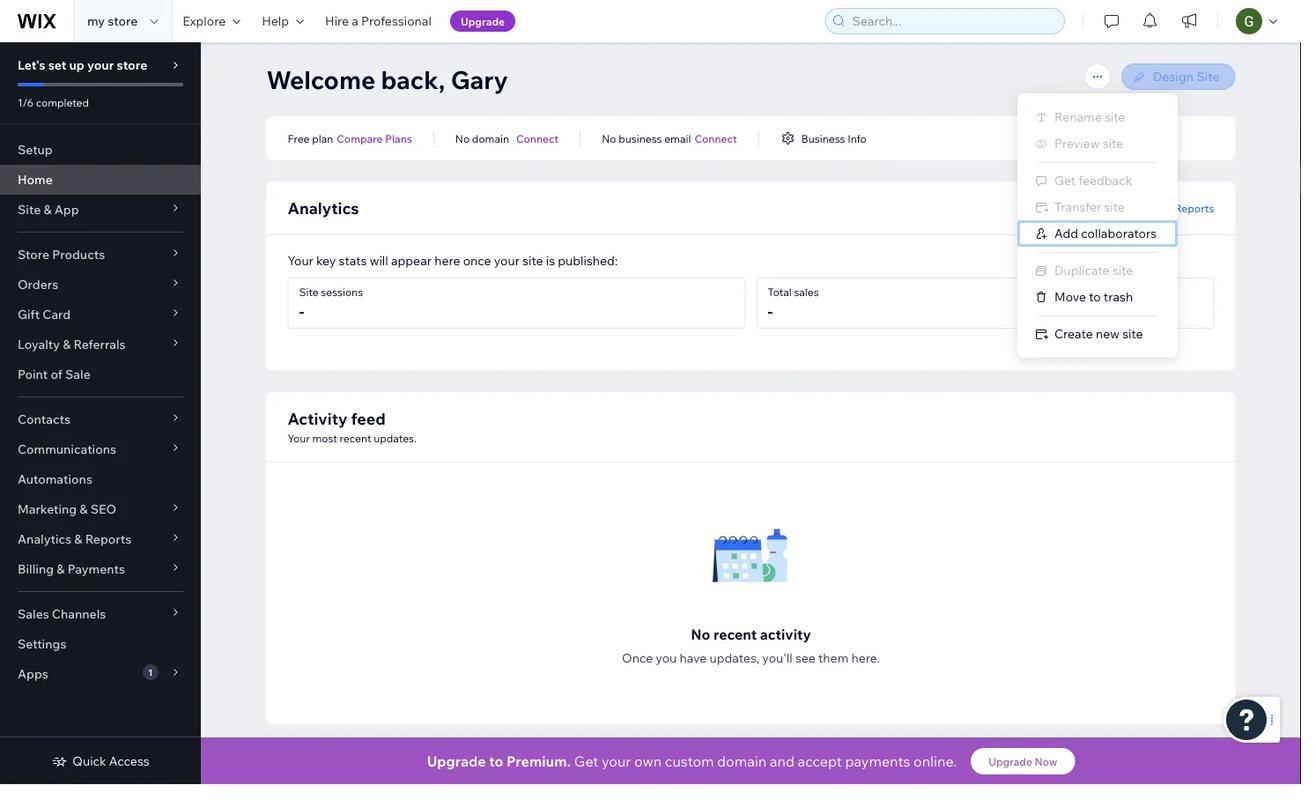 Task type: vqa. For each thing, say whether or not it's contained in the screenshot.
THE SEARCH APPS... "field" in the SIDEBAR element
no



Task type: locate. For each thing, give the bounding box(es) containing it.
to for move
[[1090, 289, 1102, 305]]

your
[[288, 253, 314, 268], [288, 431, 310, 445]]

site & app button
[[0, 195, 201, 225]]

preview site
[[1055, 136, 1124, 151]]

to for upgrade
[[489, 753, 504, 770]]

site down home
[[18, 202, 41, 217]]

site right 'design'
[[1197, 69, 1220, 84]]

recent up updates,
[[714, 625, 757, 643]]

- for site sessions -
[[299, 301, 304, 321]]

domain down gary
[[472, 132, 509, 145]]

0 vertical spatial your
[[288, 253, 314, 268]]

2 horizontal spatial your
[[602, 753, 631, 770]]

referrals
[[74, 337, 126, 352]]

2 horizontal spatial no
[[691, 625, 711, 643]]

0 vertical spatial to
[[1090, 289, 1102, 305]]

site & app
[[18, 202, 79, 217]]

apps
[[18, 666, 48, 682]]

hire a professional
[[325, 13, 432, 29]]

and
[[770, 753, 795, 770]]

analytics & reports button
[[0, 524, 201, 554]]

0 vertical spatial domain
[[472, 132, 509, 145]]

1 horizontal spatial get
[[1055, 173, 1076, 188]]

0 horizontal spatial no
[[456, 132, 470, 145]]

menu containing rename site
[[1018, 104, 1179, 347]]

will
[[370, 253, 389, 268]]

gift card
[[18, 307, 71, 322]]

site up preview site button
[[1105, 109, 1126, 125]]

compare plans link
[[337, 130, 412, 146]]

& left 'app'
[[44, 202, 52, 217]]

get right premium.
[[575, 753, 599, 770]]

orders
[[18, 277, 58, 292]]

recent inside 'activity feed your most recent updates.'
[[340, 431, 372, 445]]

email
[[665, 132, 691, 145]]

accept
[[798, 753, 842, 770]]

analytics & reports
[[18, 532, 132, 547]]

welcome
[[267, 64, 376, 95]]

1 horizontal spatial no
[[602, 132, 617, 145]]

your left key on the left
[[288, 253, 314, 268]]

1 vertical spatial store
[[117, 57, 148, 73]]

analytics for analytics
[[288, 198, 359, 218]]

1 connect link from the left
[[517, 130, 559, 146]]

connect link for no domain connect
[[517, 130, 559, 146]]

duplicate site button
[[1018, 257, 1179, 284]]

1 horizontal spatial your
[[494, 253, 520, 268]]

1 vertical spatial your
[[288, 431, 310, 445]]

1 vertical spatial recent
[[714, 625, 757, 643]]

site right "new" at the right of the page
[[1123, 326, 1144, 342]]

store products button
[[0, 240, 201, 270]]

business info
[[802, 132, 867, 145]]

connect link
[[517, 130, 559, 146], [695, 130, 737, 146]]

view
[[1133, 201, 1158, 215]]

site up 'trash'
[[1113, 263, 1134, 278]]

& for loyalty
[[63, 337, 71, 352]]

& up billing & payments
[[74, 532, 82, 547]]

1 vertical spatial analytics
[[18, 532, 72, 547]]

your left own
[[602, 753, 631, 770]]

free plan compare plans
[[288, 132, 412, 145]]

preview
[[1055, 136, 1101, 151]]

plans
[[385, 132, 412, 145]]

1 vertical spatial domain
[[718, 753, 767, 770]]

1 horizontal spatial connect
[[695, 132, 737, 145]]

to left 'trash'
[[1090, 289, 1102, 305]]

0 horizontal spatial get
[[575, 753, 599, 770]]

2 connect link from the left
[[695, 130, 737, 146]]

updates,
[[710, 651, 760, 666]]

1 vertical spatial get
[[575, 753, 599, 770]]

2 - from the left
[[768, 301, 773, 321]]

& for analytics
[[74, 532, 82, 547]]

app
[[54, 202, 79, 217]]

preview site button
[[1018, 130, 1179, 157]]

compare
[[337, 132, 383, 145]]

2 vertical spatial site
[[299, 286, 319, 299]]

upgrade for upgrade to premium. get your own custom domain and accept payments online.
[[427, 753, 486, 770]]

0 horizontal spatial reports
[[85, 532, 132, 547]]

site inside site & app popup button
[[18, 202, 41, 217]]

site inside design site link
[[1197, 69, 1220, 84]]

-
[[299, 301, 304, 321], [768, 301, 773, 321]]

automations
[[18, 472, 92, 487]]

your left most
[[288, 431, 310, 445]]

back,
[[381, 64, 445, 95]]

no business email connect
[[602, 132, 737, 145]]

no
[[456, 132, 470, 145], [602, 132, 617, 145], [691, 625, 711, 643]]

to
[[1090, 289, 1102, 305], [489, 753, 504, 770]]

0 horizontal spatial site
[[18, 202, 41, 217]]

most
[[312, 431, 337, 445]]

1 horizontal spatial analytics
[[288, 198, 359, 218]]

- for total sales -
[[768, 301, 773, 321]]

reports inside dropdown button
[[85, 532, 132, 547]]

store inside sidebar element
[[117, 57, 148, 73]]

get inside button
[[1055, 173, 1076, 188]]

create
[[1055, 326, 1094, 342]]

0 horizontal spatial recent
[[340, 431, 372, 445]]

reports right all
[[1175, 201, 1215, 215]]

site for preview site
[[1103, 136, 1124, 151]]

& right loyalty
[[63, 337, 71, 352]]

move to trash
[[1055, 289, 1134, 305]]

here.
[[852, 651, 880, 666]]

marketing
[[18, 502, 77, 517]]

1 - from the left
[[299, 301, 304, 321]]

0 horizontal spatial to
[[489, 753, 504, 770]]

0 vertical spatial analytics
[[288, 198, 359, 218]]

get up transfer
[[1055, 173, 1076, 188]]

0 horizontal spatial your
[[87, 57, 114, 73]]

point of sale link
[[0, 360, 201, 390]]

0 horizontal spatial -
[[299, 301, 304, 321]]

domain
[[472, 132, 509, 145], [718, 753, 767, 770]]

menu
[[1018, 104, 1179, 347]]

1 horizontal spatial connect link
[[695, 130, 737, 146]]

& for marketing
[[80, 502, 88, 517]]

2 your from the top
[[288, 431, 310, 445]]

sales channels
[[18, 606, 106, 622]]

1 horizontal spatial reports
[[1175, 201, 1215, 215]]

site inside button
[[1123, 326, 1144, 342]]

0 horizontal spatial domain
[[472, 132, 509, 145]]

- inside site sessions -
[[299, 301, 304, 321]]

0 horizontal spatial analytics
[[18, 532, 72, 547]]

1 vertical spatial site
[[18, 202, 41, 217]]

upgrade left premium.
[[427, 753, 486, 770]]

site left the sessions
[[299, 286, 319, 299]]

site
[[1105, 109, 1126, 125], [1103, 136, 1124, 151], [1105, 199, 1125, 215], [523, 253, 543, 268], [1113, 263, 1134, 278], [1123, 326, 1144, 342]]

own
[[635, 753, 662, 770]]

to inside move to trash button
[[1090, 289, 1102, 305]]

see
[[796, 651, 816, 666]]

reports down seo
[[85, 532, 132, 547]]

1 horizontal spatial site
[[299, 286, 319, 299]]

here
[[435, 253, 461, 268]]

your right once
[[494, 253, 520, 268]]

create new site
[[1055, 326, 1144, 342]]

no for business
[[602, 132, 617, 145]]

analytics up key on the left
[[288, 198, 359, 218]]

1 horizontal spatial recent
[[714, 625, 757, 643]]

quick access
[[73, 754, 150, 769]]

your right up
[[87, 57, 114, 73]]

feed
[[351, 409, 386, 428]]

domain left and
[[718, 753, 767, 770]]

connect
[[517, 132, 559, 145], [695, 132, 737, 145]]

connect link for no business email connect
[[695, 130, 737, 146]]

upgrade left now
[[989, 755, 1033, 768]]

contacts
[[18, 412, 71, 427]]

sidebar element
[[0, 42, 201, 785]]

1 vertical spatial to
[[489, 753, 504, 770]]

no up have
[[691, 625, 711, 643]]

0 horizontal spatial connect
[[517, 132, 559, 145]]

0 vertical spatial get
[[1055, 173, 1076, 188]]

help
[[262, 13, 289, 29]]

get
[[1055, 173, 1076, 188], [575, 753, 599, 770]]

site up collaborators
[[1105, 199, 1125, 215]]

analytics
[[288, 198, 359, 218], [18, 532, 72, 547]]

0 vertical spatial reports
[[1175, 201, 1215, 215]]

store right my
[[108, 13, 138, 29]]

site inside site sessions -
[[299, 286, 319, 299]]

design site link
[[1122, 63, 1236, 90]]

quick
[[73, 754, 106, 769]]

0 vertical spatial recent
[[340, 431, 372, 445]]

upgrade to premium. get your own custom domain and accept payments online.
[[427, 753, 957, 770]]

analytics inside dropdown button
[[18, 532, 72, 547]]

reports inside "button"
[[1175, 201, 1215, 215]]

marketing & seo
[[18, 502, 116, 517]]

to left premium.
[[489, 753, 504, 770]]

seo
[[91, 502, 116, 517]]

no left business
[[602, 132, 617, 145]]

- inside total sales -
[[768, 301, 773, 321]]

1 vertical spatial reports
[[85, 532, 132, 547]]

no inside no recent activity once you have updates, you'll see them here.
[[691, 625, 711, 643]]

your inside sidebar element
[[87, 57, 114, 73]]

site for transfer site
[[1105, 199, 1125, 215]]

quick access button
[[51, 754, 150, 769]]

1 horizontal spatial to
[[1090, 289, 1102, 305]]

2 horizontal spatial site
[[1197, 69, 1220, 84]]

& left seo
[[80, 502, 88, 517]]

0 horizontal spatial connect link
[[517, 130, 559, 146]]

recent
[[340, 431, 372, 445], [714, 625, 757, 643]]

analytics down marketing
[[18, 532, 72, 547]]

no down gary
[[456, 132, 470, 145]]

rename site button
[[1018, 104, 1179, 130]]

loyalty & referrals button
[[0, 330, 201, 360]]

once
[[463, 253, 492, 268]]

no for domain
[[456, 132, 470, 145]]

1 horizontal spatial domain
[[718, 753, 767, 770]]

1 horizontal spatial -
[[768, 301, 773, 321]]

recent down feed
[[340, 431, 372, 445]]

site
[[1197, 69, 1220, 84], [18, 202, 41, 217], [299, 286, 319, 299]]

2 vertical spatial your
[[602, 753, 631, 770]]

site sessions -
[[299, 286, 363, 321]]

0 vertical spatial your
[[87, 57, 114, 73]]

site down rename site button
[[1103, 136, 1124, 151]]

move
[[1055, 289, 1087, 305]]

total
[[768, 286, 792, 299]]

& inside popup button
[[44, 202, 52, 217]]

no for recent
[[691, 625, 711, 643]]

setup link
[[0, 135, 201, 165]]

stats
[[339, 253, 367, 268]]

site for rename site
[[1105, 109, 1126, 125]]

loyalty & referrals
[[18, 337, 126, 352]]

& right billing
[[57, 561, 65, 577]]

your
[[87, 57, 114, 73], [494, 253, 520, 268], [602, 753, 631, 770]]

0 vertical spatial site
[[1197, 69, 1220, 84]]

store down the my store
[[117, 57, 148, 73]]

upgrade up gary
[[461, 15, 505, 28]]

is
[[546, 253, 555, 268]]



Task type: describe. For each thing, give the bounding box(es) containing it.
rename
[[1055, 109, 1102, 125]]

contacts button
[[0, 405, 201, 435]]

updates.
[[374, 431, 417, 445]]

1
[[148, 667, 153, 678]]

1 connect from the left
[[517, 132, 559, 145]]

gary
[[451, 64, 508, 95]]

point of sale
[[18, 367, 91, 382]]

business
[[619, 132, 662, 145]]

analytics for analytics & reports
[[18, 532, 72, 547]]

activity
[[288, 409, 348, 428]]

products
[[52, 247, 105, 262]]

view all reports button
[[1133, 200, 1215, 216]]

& for billing
[[57, 561, 65, 577]]

billing & payments button
[[0, 554, 201, 584]]

feedback
[[1079, 173, 1133, 188]]

your key stats will appear here once your site is published:
[[288, 253, 618, 268]]

add
[[1055, 226, 1079, 241]]

duplicate site
[[1055, 263, 1134, 278]]

business info button
[[781, 130, 867, 146]]

upgrade button
[[450, 11, 516, 32]]

1 your from the top
[[288, 253, 314, 268]]

sessions
[[321, 286, 363, 299]]

gift
[[18, 307, 40, 322]]

add collaborators button
[[1018, 220, 1179, 247]]

upgrade for upgrade now
[[989, 755, 1033, 768]]

settings
[[18, 636, 66, 652]]

payments
[[68, 561, 125, 577]]

collaborators
[[1082, 226, 1157, 241]]

published:
[[558, 253, 618, 268]]

let's
[[18, 57, 45, 73]]

them
[[819, 651, 849, 666]]

upgrade now button
[[972, 748, 1076, 775]]

your inside 'activity feed your most recent updates.'
[[288, 431, 310, 445]]

appear
[[391, 253, 432, 268]]

no domain connect
[[456, 132, 559, 145]]

2 connect from the left
[[695, 132, 737, 145]]

no recent activity once you have updates, you'll see them here.
[[622, 625, 880, 666]]

sales
[[18, 606, 49, 622]]

have
[[680, 651, 707, 666]]

now
[[1035, 755, 1058, 768]]

business
[[802, 132, 846, 145]]

sales channels button
[[0, 599, 201, 629]]

0 vertical spatial store
[[108, 13, 138, 29]]

loyalty
[[18, 337, 60, 352]]

premium.
[[507, 753, 571, 770]]

marketing & seo button
[[0, 494, 201, 524]]

card
[[43, 307, 71, 322]]

access
[[109, 754, 150, 769]]

1/6
[[18, 96, 34, 109]]

add collaborators
[[1055, 226, 1157, 241]]

home link
[[0, 165, 201, 195]]

view all reports
[[1133, 201, 1215, 215]]

reports for analytics & reports
[[85, 532, 132, 547]]

site for duplicate site
[[1113, 263, 1134, 278]]

hire
[[325, 13, 349, 29]]

key
[[316, 253, 336, 268]]

home
[[18, 172, 53, 187]]

plan
[[312, 132, 333, 145]]

billing
[[18, 561, 54, 577]]

upgrade for upgrade
[[461, 15, 505, 28]]

completed
[[36, 96, 89, 109]]

activity
[[760, 625, 812, 643]]

design
[[1154, 69, 1194, 84]]

billing & payments
[[18, 561, 125, 577]]

Search... field
[[848, 9, 1059, 33]]

site for app
[[18, 202, 41, 217]]

site left is
[[523, 253, 543, 268]]

create new site button
[[1018, 321, 1179, 347]]

of
[[51, 367, 62, 382]]

& for site
[[44, 202, 52, 217]]

settings link
[[0, 629, 201, 659]]

reports for view all reports
[[1175, 201, 1215, 215]]

my
[[87, 13, 105, 29]]

custom
[[665, 753, 714, 770]]

1 vertical spatial your
[[494, 253, 520, 268]]

hire a professional link
[[315, 0, 442, 42]]

site for -
[[299, 286, 319, 299]]

store products
[[18, 247, 105, 262]]

upgrade now
[[989, 755, 1058, 768]]

payments
[[846, 753, 911, 770]]

professional
[[361, 13, 432, 29]]

help button
[[251, 0, 315, 42]]

transfer site
[[1055, 199, 1125, 215]]

store
[[18, 247, 49, 262]]

new
[[1096, 326, 1120, 342]]

all
[[1160, 201, 1173, 215]]

recent inside no recent activity once you have updates, you'll see them here.
[[714, 625, 757, 643]]

online.
[[914, 753, 957, 770]]

point
[[18, 367, 48, 382]]

set
[[48, 57, 66, 73]]

design site
[[1154, 69, 1220, 84]]



